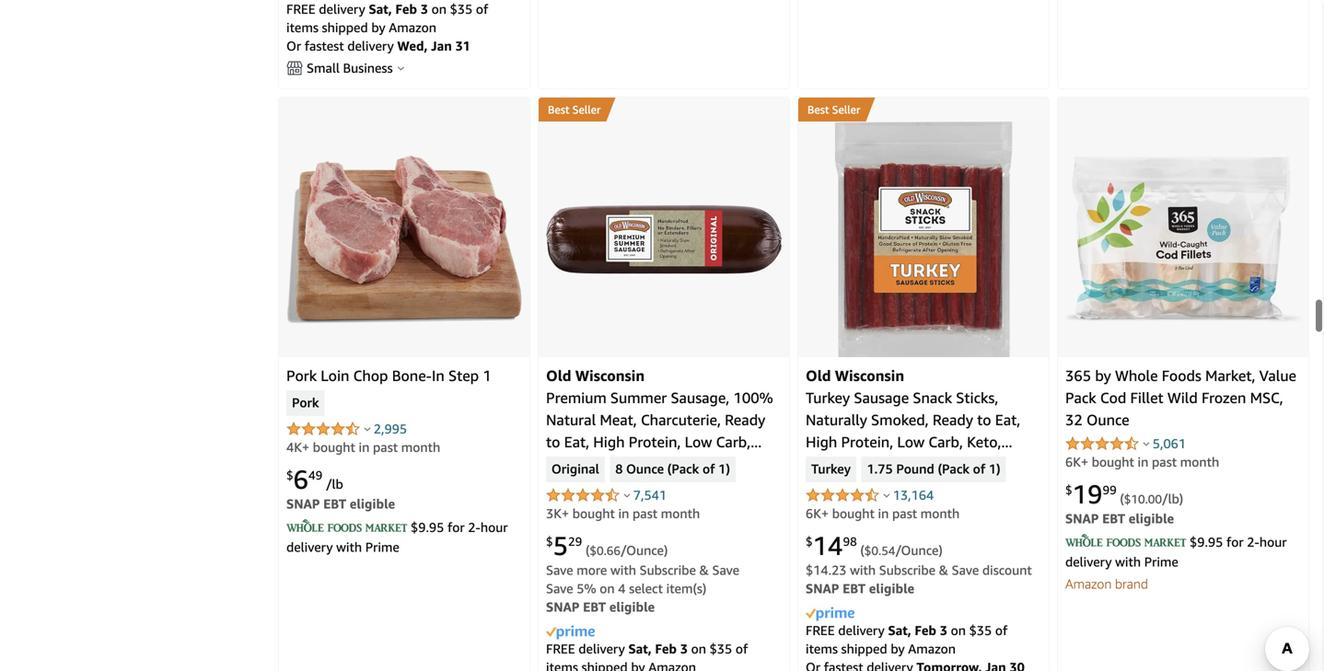 Task type: locate. For each thing, give the bounding box(es) containing it.
19
[[1073, 479, 1103, 510]]

0 horizontal spatial 2-
[[468, 520, 481, 535]]

ounce inside 365 by whole foods market, value pack cod fillet wild frozen msc, 32 ounce
[[1087, 411, 1130, 429]]

1 horizontal spatial best
[[808, 103, 830, 116]]

snap inside $ 19 99 ( $10.00 /lb) snap ebt eligible
[[1066, 511, 1099, 526]]

pork for pork loin chop bone-in step 1
[[287, 367, 317, 385]]

8 inside old wisconsin premium summer sausage, 100% natural meat, charcuterie, ready to eat, high protein, low carb, keto, gluten free, original flavor, 8 ounce
[[546, 478, 555, 495]]

0 horizontal spatial subscribe
[[640, 563, 696, 578]]

1 horizontal spatial whole foods market image
[[1066, 534, 1187, 547]]

for 2-hour delivery with prime down the /lb)
[[1066, 535, 1287, 570]]

snap down 19
[[1066, 511, 1099, 526]]

wisconsin up summer
[[576, 367, 645, 385]]

( right "29"
[[586, 543, 590, 558]]

0 vertical spatial to
[[978, 411, 992, 429]]

1 horizontal spatial seller
[[832, 103, 861, 116]]

1 vertical spatial sat,
[[888, 623, 912, 638]]

turkey
[[806, 389, 850, 407], [812, 461, 851, 478]]

or fastest delivery wed, jan 31 element
[[287, 38, 471, 53]]

1) down sticks, on the right bottom of page
[[989, 461, 1001, 478]]

eligible inside $ 14 98 ( $0.54 /ounce) $14.23 with subscribe & save discount snap ebt eligible
[[869, 581, 915, 596]]

1)
[[719, 461, 731, 478], [989, 461, 1001, 478]]

feb for 5
[[655, 642, 677, 657]]

1 horizontal spatial free
[[546, 642, 575, 657]]

1 horizontal spatial for 2-hour delivery with prime
[[1066, 535, 1287, 570]]

month down 5,061
[[1181, 455, 1220, 470]]

prime
[[365, 540, 400, 555], [1145, 554, 1179, 570]]

2 subscribe from the left
[[880, 563, 936, 578]]

6k+ bought in past month for 14
[[806, 506, 960, 521]]

bought up "29"
[[573, 506, 615, 521]]

99
[[1103, 483, 1117, 498]]

1 vertical spatial feb
[[915, 623, 937, 638]]

on $35 of items shipped by amazon down select
[[546, 642, 748, 672]]

1 horizontal spatial &
[[939, 563, 949, 578]]

to down natural
[[546, 433, 561, 451]]

0 horizontal spatial best
[[548, 103, 570, 116]]

0 horizontal spatial free,
[[633, 455, 666, 473]]

turkey up naturally
[[806, 389, 850, 407]]

shipped up or fastest delivery tomorrow, jan 30 element
[[842, 642, 888, 657]]

past down 5,061
[[1153, 455, 1177, 470]]

6k+ for 14
[[806, 506, 829, 521]]

subscribe inside $ 5 29 ( $0.66 /ounce) save more with subscribe & save save 5% on 4 select item(s) snap ebt eligible
[[640, 563, 696, 578]]

eligible inside $ 6 49 /lb snap ebt eligible
[[350, 496, 395, 512]]

(pack
[[668, 461, 700, 478], [938, 461, 970, 478]]

bought up the 99
[[1092, 455, 1135, 470]]

for
[[448, 520, 465, 535], [1227, 535, 1244, 550]]

popover image inside small business button
[[398, 66, 404, 70]]

ready down 100%
[[725, 411, 766, 429]]

popover image left 5,061 link
[[1144, 442, 1150, 446]]

step
[[449, 367, 479, 385]]

carb,
[[716, 433, 751, 451], [929, 433, 964, 451]]

29
[[568, 535, 582, 549]]

pork
[[287, 367, 317, 385], [292, 395, 319, 412]]

gluten
[[585, 455, 630, 473], [806, 455, 851, 473]]

pork up 4k+
[[292, 395, 319, 412]]

ebt down /lb
[[323, 496, 347, 512]]

high
[[594, 433, 625, 451], [806, 433, 838, 451]]

1 horizontal spatial free delivery sat, feb 3 on $35 of items shipped by amazon element
[[546, 642, 748, 672]]

shipped down the 4
[[582, 660, 628, 672]]

1 horizontal spatial to
[[978, 411, 992, 429]]

1 horizontal spatial for
[[1227, 535, 1244, 550]]

prime up "brand"
[[1145, 554, 1179, 570]]

in for 5
[[619, 506, 630, 521]]

2 best from the left
[[808, 103, 830, 116]]

0 horizontal spatial feb
[[396, 1, 417, 16]]

ebt down the 99
[[1103, 511, 1126, 526]]

1 wisconsin from the left
[[576, 367, 645, 385]]

1 gluten from the left
[[585, 455, 630, 473]]

original
[[669, 455, 723, 473], [552, 461, 600, 478]]

ebt down 5%
[[583, 600, 606, 615]]

free delivery sat, feb 3
[[287, 1, 432, 16], [806, 623, 951, 638], [546, 642, 691, 657]]

/ounce) inside $ 5 29 ( $0.66 /ounce) save more with subscribe & save save 5% on 4 select item(s) snap ebt eligible
[[621, 543, 668, 558]]

save inside $ 14 98 ( $0.54 /ounce) $14.23 with subscribe & save discount snap ebt eligible
[[952, 563, 980, 578]]

popover image up the "4k+ bought in past month" at the left bottom of the page
[[364, 427, 371, 432]]

package
[[806, 478, 861, 495]]

6k+ bought in past month down 5,061
[[1066, 455, 1220, 470]]

for for 6
[[448, 520, 465, 535]]

on $35 of items shipped by amazon up the or fastest delivery wed, jan 31
[[287, 1, 488, 35]]

items
[[287, 20, 319, 35], [806, 642, 838, 657], [546, 660, 578, 672]]

high down meat,
[[594, 433, 625, 451]]

ebt down the $14.23
[[843, 581, 866, 596]]

ounce inside old wisconsin turkey sausage snack sticks, naturally smoked, ready to eat, high protein, low carb, keto, gluten free, 28 ounce resealable package
[[912, 455, 955, 473]]

1 subscribe from the left
[[640, 563, 696, 578]]

$ left "29"
[[546, 535, 553, 549]]

foods
[[1162, 367, 1202, 385]]

shipped for 5
[[582, 660, 628, 672]]

$ for 6
[[287, 469, 294, 483]]

$ for 19
[[1066, 483, 1073, 498]]

1 /ounce) from the left
[[621, 543, 668, 558]]

small
[[307, 60, 340, 75]]

with up the 4
[[611, 563, 637, 578]]

eligible
[[350, 496, 395, 512], [1129, 511, 1175, 526], [869, 581, 915, 596], [610, 600, 655, 615]]

0 vertical spatial feb
[[396, 1, 417, 16]]

100%
[[734, 389, 773, 407]]

market,
[[1206, 367, 1256, 385]]

bought
[[313, 440, 356, 455], [1092, 455, 1135, 470], [573, 506, 615, 521], [833, 506, 875, 521]]

prime for 19
[[1145, 554, 1179, 570]]

1 horizontal spatial eat,
[[996, 411, 1021, 429]]

( for 5
[[586, 543, 590, 558]]

1 vertical spatial 6k+
[[806, 506, 829, 521]]

on left the 4
[[600, 581, 615, 596]]

1 best seller group from the left
[[539, 98, 607, 122]]

2 vertical spatial 3
[[681, 642, 688, 657]]

whole foods market image for 6
[[287, 519, 408, 532]]

pork loin chop bone-in step 1 image
[[287, 155, 522, 324]]

0 vertical spatial 6k+ bought in past month
[[1066, 455, 1220, 470]]

past for 19
[[1153, 455, 1177, 470]]

with down $0.54
[[850, 563, 876, 578]]

2 1) from the left
[[989, 461, 1001, 478]]

delivery up or fastest delivery tomorrow, jan 30 element
[[839, 623, 885, 638]]

of
[[476, 1, 488, 16], [703, 461, 715, 478], [973, 461, 986, 478], [996, 623, 1008, 638], [736, 642, 748, 657]]

pork loin chop bone-in step 1
[[287, 367, 492, 385]]

1 horizontal spatial old
[[806, 367, 832, 385]]

whole foods market image down $ 6 49 /lb snap ebt eligible
[[287, 519, 408, 532]]

$ inside $ 5 29 ( $0.66 /ounce) save more with subscribe & save save 5% on 4 select item(s) snap ebt eligible
[[546, 535, 553, 549]]

1 horizontal spatial free delivery sat, feb 3
[[546, 642, 691, 657]]

2 horizontal spatial free delivery sat, feb 3
[[806, 623, 951, 638]]

0 horizontal spatial for 2-hour delivery with prime
[[287, 520, 508, 555]]

( inside $ 19 99 ( $10.00 /lb) snap ebt eligible
[[1121, 491, 1125, 507]]

2 old from the left
[[806, 367, 832, 385]]

1 vertical spatial keto,
[[546, 455, 581, 473]]

0 horizontal spatial protein,
[[629, 433, 681, 451]]

high down naturally
[[806, 433, 838, 451]]

2 high from the left
[[806, 433, 838, 451]]

0 vertical spatial sat,
[[369, 1, 392, 16]]

feb up wed,
[[396, 1, 417, 16]]

1 horizontal spatial carb,
[[929, 433, 964, 451]]

4
[[618, 581, 626, 596]]

1 horizontal spatial $9.95
[[1190, 535, 1224, 550]]

seller
[[573, 103, 601, 116], [832, 103, 861, 116]]

1 horizontal spatial best seller
[[808, 103, 861, 116]]

2-
[[468, 520, 481, 535], [1248, 535, 1260, 550]]

eligible down $0.54
[[869, 581, 915, 596]]

1 vertical spatial free
[[806, 623, 835, 638]]

1 horizontal spatial 2-
[[1248, 535, 1260, 550]]

(
[[1121, 491, 1125, 507], [586, 543, 590, 558], [861, 543, 865, 558]]

$ inside $ 6 49 /lb snap ebt eligible
[[287, 469, 294, 483]]

0 horizontal spatial best seller link
[[539, 98, 790, 122]]

1 vertical spatial turkey
[[812, 461, 851, 478]]

hour for 6
[[481, 520, 508, 535]]

low
[[685, 433, 713, 451], [898, 433, 925, 451]]

for 2-hour delivery with prime for 6
[[287, 520, 508, 555]]

( right the 99
[[1121, 491, 1125, 507]]

2 best seller from the left
[[808, 103, 861, 116]]

1 horizontal spatial subscribe
[[880, 563, 936, 578]]

bought up "98"
[[833, 506, 875, 521]]

0 vertical spatial turkey
[[806, 389, 850, 407]]

with inside $ 14 98 ( $0.54 /ounce) $14.23 with subscribe & save discount snap ebt eligible
[[850, 563, 876, 578]]

subscribe up item(s)
[[640, 563, 696, 578]]

1 horizontal spatial prime
[[1145, 554, 1179, 570]]

2 ready from the left
[[933, 411, 974, 429]]

0 vertical spatial free
[[287, 1, 316, 16]]

wisconsin inside old wisconsin premium summer sausage, 100% natural meat, charcuterie, ready to eat, high protein, low carb, keto, gluten free, original flavor, 8 ounce
[[576, 367, 645, 385]]

amazon prime image
[[806, 608, 855, 621], [546, 626, 595, 640]]

1 horizontal spatial keto,
[[967, 433, 1002, 451]]

past
[[373, 440, 398, 455], [1153, 455, 1177, 470], [633, 506, 658, 521], [893, 506, 918, 521]]

$0.54
[[865, 544, 896, 558]]

eat, inside old wisconsin premium summer sausage, 100% natural meat, charcuterie, ready to eat, high protein, low carb, keto, gluten free, original flavor, 8 ounce
[[564, 433, 590, 451]]

amazon prime image down 5%
[[546, 626, 595, 640]]

0 horizontal spatial 6k+ bought in past month
[[806, 506, 960, 521]]

0 horizontal spatial amazon prime image
[[546, 626, 595, 640]]

1 horizontal spatial (pack
[[938, 461, 970, 478]]

popover image down wed,
[[398, 66, 404, 70]]

past down 7,541
[[633, 506, 658, 521]]

& inside $ 14 98 ( $0.54 /ounce) $14.23 with subscribe & save discount snap ebt eligible
[[939, 563, 949, 578]]

0 horizontal spatial best seller group
[[539, 98, 607, 122]]

2 horizontal spatial shipped
[[842, 642, 888, 657]]

2 /ounce) from the left
[[896, 543, 943, 558]]

1 1) from the left
[[719, 461, 731, 478]]

$9.95
[[411, 520, 444, 535], [1190, 535, 1224, 550]]

1 vertical spatial items
[[806, 642, 838, 657]]

( inside $ 5 29 ( $0.66 /ounce) save more with subscribe & save save 5% on 4 select item(s) snap ebt eligible
[[586, 543, 590, 558]]

2 carb, from the left
[[929, 433, 964, 451]]

1 horizontal spatial 6k+ bought in past month
[[1066, 455, 1220, 470]]

1 best seller link from the left
[[539, 98, 790, 122]]

1 horizontal spatial sat,
[[629, 642, 652, 657]]

3 for 5
[[681, 642, 688, 657]]

in up $ 6 49 /lb snap ebt eligible
[[359, 440, 370, 455]]

by
[[372, 20, 386, 35], [1096, 367, 1112, 385], [891, 642, 905, 657], [631, 660, 645, 672]]

for for 19
[[1227, 535, 1244, 550]]

& inside $ 5 29 ( $0.66 /ounce) save more with subscribe & save save 5% on 4 select item(s) snap ebt eligible
[[700, 563, 709, 578]]

1 best from the left
[[548, 103, 570, 116]]

items down the $14.23
[[806, 642, 838, 657]]

1 free, from the left
[[633, 455, 666, 473]]

eligible down the "4k+ bought in past month" at the left bottom of the page
[[350, 496, 395, 512]]

keto, down natural
[[546, 455, 581, 473]]

2 best seller link from the left
[[799, 98, 1049, 122]]

protein, up 1.75
[[842, 433, 894, 451]]

1 high from the left
[[594, 433, 625, 451]]

8 up 3k+
[[546, 478, 555, 495]]

/ounce) down 13,164
[[896, 543, 943, 558]]

1 horizontal spatial wisconsin
[[835, 367, 905, 385]]

2 horizontal spatial (
[[1121, 491, 1125, 507]]

delivery down 5%
[[579, 642, 625, 657]]

2 protein, from the left
[[842, 433, 894, 451]]

by up the or fastest delivery wed, jan 31
[[372, 20, 386, 35]]

1 vertical spatial free delivery sat, feb 3
[[806, 623, 951, 638]]

wisconsin inside old wisconsin turkey sausage snack sticks, naturally smoked, ready to eat, high protein, low carb, keto, gluten free, 28 ounce resealable package
[[835, 367, 905, 385]]

1 vertical spatial amazon prime image
[[546, 626, 595, 640]]

gluten inside old wisconsin premium summer sausage, 100% natural meat, charcuterie, ready to eat, high protein, low carb, keto, gluten free, original flavor, 8 ounce
[[585, 455, 630, 473]]

2,995
[[374, 421, 407, 437]]

2 horizontal spatial sat,
[[888, 623, 912, 638]]

0 horizontal spatial &
[[700, 563, 709, 578]]

old inside old wisconsin turkey sausage snack sticks, naturally smoked, ready to eat, high protein, low carb, keto, gluten free, 28 ounce resealable package
[[806, 367, 832, 385]]

0 vertical spatial pork
[[287, 367, 317, 385]]

natural
[[546, 411, 596, 429]]

month down 13,164 link
[[921, 506, 960, 521]]

free, up 7,541 link
[[633, 455, 666, 473]]

keto, inside old wisconsin premium summer sausage, 100% natural meat, charcuterie, ready to eat, high protein, low carb, keto, gluten free, original flavor, 8 ounce
[[546, 455, 581, 473]]

1 low from the left
[[685, 433, 713, 451]]

free delivery sat, feb 3 on $35 of items shipped by amazon element down select
[[546, 642, 748, 672]]

0 horizontal spatial 6k+
[[806, 506, 829, 521]]

1 seller from the left
[[573, 103, 601, 116]]

bought for 5
[[573, 506, 615, 521]]

365 by whole foods market, value pack cod fillet wild frozen msc, 32 ounce
[[1066, 367, 1297, 429]]

wed,
[[397, 38, 428, 53]]

1 horizontal spatial protein,
[[842, 433, 894, 451]]

for 2-hour delivery with prime
[[287, 520, 508, 555], [1066, 535, 1287, 570]]

( for 19
[[1121, 491, 1125, 507]]

1 best seller from the left
[[548, 103, 601, 116]]

delivery
[[319, 1, 366, 16], [348, 38, 394, 53], [287, 540, 333, 555], [1066, 554, 1112, 570], [839, 623, 885, 638], [579, 642, 625, 657]]

1 (pack from the left
[[668, 461, 700, 478]]

month for 14
[[921, 506, 960, 521]]

premium summer sausage, 100% natural meat, charcuterie, ready to eat, high protein, low carb, keto, gluten free, original flavor, 8 ounce link
[[546, 389, 773, 495]]

0 horizontal spatial keto,
[[546, 455, 581, 473]]

$ left the 99
[[1066, 483, 1073, 498]]

0 horizontal spatial $9.95
[[411, 520, 444, 535]]

premium
[[546, 389, 607, 407]]

2 vertical spatial shipped
[[582, 660, 628, 672]]

1 horizontal spatial gluten
[[806, 455, 851, 473]]

3
[[421, 1, 428, 16], [940, 623, 948, 638], [681, 642, 688, 657]]

by up or fastest delivery tomorrow, jan 30 element
[[891, 642, 905, 657]]

protein,
[[629, 433, 681, 451], [842, 433, 894, 451]]

/ounce)
[[621, 543, 668, 558], [896, 543, 943, 558]]

2 (pack from the left
[[938, 461, 970, 478]]

ready
[[725, 411, 766, 429], [933, 411, 974, 429]]

6k+ bought in past month down popover icon
[[806, 506, 960, 521]]

snap
[[287, 496, 320, 512], [1066, 511, 1099, 526], [806, 581, 840, 596], [546, 600, 580, 615]]

free delivery sat, feb 3 on $35 of items shipped by amazon element up the or fastest delivery wed, jan 31
[[287, 1, 488, 35]]

2 gluten from the left
[[806, 455, 851, 473]]

eat, down natural
[[564, 433, 590, 451]]

0 horizontal spatial (pack
[[668, 461, 700, 478]]

amazon prime image for 5
[[546, 626, 595, 640]]

on $35 of items shipped by amazon up or fastest delivery tomorrow, jan 30 element
[[806, 623, 1008, 657]]

2 & from the left
[[939, 563, 949, 578]]

0 horizontal spatial (
[[586, 543, 590, 558]]

1 ready from the left
[[725, 411, 766, 429]]

in up $0.66
[[619, 506, 630, 521]]

$ for 14
[[806, 535, 813, 549]]

in up $10.00
[[1138, 455, 1149, 470]]

ounce down cod
[[1087, 411, 1130, 429]]

$ inside $ 19 99 ( $10.00 /lb) snap ebt eligible
[[1066, 483, 1073, 498]]

amazon up or fastest delivery tomorrow, jan 30 element
[[909, 642, 956, 657]]

(pack for 14
[[938, 461, 970, 478]]

best seller group
[[539, 98, 607, 122], [799, 98, 866, 122]]

1 horizontal spatial best seller group
[[799, 98, 866, 122]]

subscribe
[[640, 563, 696, 578], [880, 563, 936, 578]]

8 up 3k+ bought in past month
[[616, 461, 623, 478]]

$ inside $ 14 98 ( $0.54 /ounce) $14.23 with subscribe & save discount snap ebt eligible
[[806, 535, 813, 549]]

on inside $ 5 29 ( $0.66 /ounce) save more with subscribe & save save 5% on 4 select item(s) snap ebt eligible
[[600, 581, 615, 596]]

ebt
[[323, 496, 347, 512], [1103, 511, 1126, 526], [843, 581, 866, 596], [583, 600, 606, 615]]

/ounce) up select
[[621, 543, 668, 558]]

eligible down $10.00
[[1129, 511, 1175, 526]]

2 vertical spatial items
[[546, 660, 578, 672]]

2 vertical spatial free delivery sat, feb 3
[[546, 642, 691, 657]]

sausage
[[854, 389, 909, 407]]

6k+ bought in past month for 19
[[1066, 455, 1220, 470]]

2 vertical spatial sat,
[[629, 642, 652, 657]]

free delivery sat, feb 3 up or fastest delivery tomorrow, jan 30 element
[[806, 623, 951, 638]]

popover image
[[398, 66, 404, 70], [364, 427, 371, 432], [1144, 442, 1150, 446], [624, 493, 631, 498]]

protein, up 8 ounce (pack of 1)
[[629, 433, 681, 451]]

for 2-hour delivery with prime down $ 6 49 /lb snap ebt eligible
[[287, 520, 508, 555]]

( inside $ 14 98 ( $0.54 /ounce) $14.23 with subscribe & save discount snap ebt eligible
[[861, 543, 865, 558]]

free delivery sat, feb 3 on $35 of items shipped by amazon element up or fastest delivery tomorrow, jan 30 element
[[806, 623, 1008, 657]]

popover image for 5
[[624, 493, 631, 498]]

1 horizontal spatial 3
[[681, 642, 688, 657]]

1 & from the left
[[700, 563, 709, 578]]

5,061 link
[[1153, 436, 1187, 451]]

1 vertical spatial to
[[546, 433, 561, 451]]

best seller for 14
[[808, 103, 861, 116]]

49
[[309, 469, 323, 483]]

in down popover icon
[[878, 506, 889, 521]]

msc,
[[1251, 389, 1284, 407]]

snap down the $14.23
[[806, 581, 840, 596]]

0 horizontal spatial for
[[448, 520, 465, 535]]

free
[[287, 1, 316, 16], [806, 623, 835, 638], [546, 642, 575, 657]]

0 vertical spatial 3
[[421, 1, 428, 16]]

whole foods market image
[[287, 519, 408, 532], [1066, 534, 1187, 547]]

on $35 of items shipped by amazon for 5
[[546, 642, 748, 672]]

0 horizontal spatial eat,
[[564, 433, 590, 451]]

ready inside old wisconsin turkey sausage snack sticks, naturally smoked, ready to eat, high protein, low carb, keto, gluten free, 28 ounce resealable package
[[933, 411, 974, 429]]

bought for 6
[[313, 440, 356, 455]]

flavor,
[[727, 455, 771, 473]]

2 seller from the left
[[832, 103, 861, 116]]

shipped up fastest
[[322, 20, 368, 35]]

1 horizontal spatial high
[[806, 433, 838, 451]]

& up item(s)
[[700, 563, 709, 578]]

2 horizontal spatial on $35 of items shipped by amazon
[[806, 623, 1008, 657]]

1 carb, from the left
[[716, 433, 751, 451]]

0 horizontal spatial sat,
[[369, 1, 392, 16]]

1 vertical spatial whole foods market image
[[1066, 534, 1187, 547]]

business
[[343, 60, 393, 75]]

snap down 5%
[[546, 600, 580, 615]]

2 wisconsin from the left
[[835, 367, 905, 385]]

1 horizontal spatial items
[[546, 660, 578, 672]]

free delivery sat, feb 3 down the 4
[[546, 642, 691, 657]]

8
[[616, 461, 623, 478], [546, 478, 555, 495]]

0 horizontal spatial seller
[[573, 103, 601, 116]]

0 horizontal spatial low
[[685, 433, 713, 451]]

1 protein, from the left
[[629, 433, 681, 451]]

low down smoked,
[[898, 433, 925, 451]]

month down 2,995 link
[[401, 440, 441, 455]]

3k+ bought in past month
[[546, 506, 700, 521]]

gluten down meat,
[[585, 455, 630, 473]]

1 vertical spatial 6k+ bought in past month
[[806, 506, 960, 521]]

carb, up flavor, on the bottom right of the page
[[716, 433, 751, 451]]

ounce right 28
[[912, 455, 955, 473]]

6k+ for 19
[[1066, 455, 1089, 470]]

1 vertical spatial eat,
[[564, 433, 590, 451]]

$9.95 for 19
[[1190, 535, 1224, 550]]

eligible inside $ 19 99 ( $10.00 /lb) snap ebt eligible
[[1129, 511, 1175, 526]]

( right "98"
[[861, 543, 865, 558]]

0 horizontal spatial carb,
[[716, 433, 751, 451]]

pound
[[897, 461, 935, 478]]

keto, up resealable
[[967, 433, 1002, 451]]

0 vertical spatial eat,
[[996, 411, 1021, 429]]

0 horizontal spatial items
[[287, 20, 319, 35]]

1 vertical spatial shipped
[[842, 642, 888, 657]]

0 horizontal spatial shipped
[[322, 20, 368, 35]]

1 horizontal spatial ready
[[933, 411, 974, 429]]

14
[[813, 531, 843, 561]]

past for 6
[[373, 440, 398, 455]]

month down 7,541
[[661, 506, 700, 521]]

2 horizontal spatial $35
[[970, 623, 992, 638]]

0 vertical spatial $35
[[450, 1, 473, 16]]

by up cod
[[1096, 367, 1112, 385]]

seller for 5
[[573, 103, 601, 116]]

best for 5
[[548, 103, 570, 116]]

2 free, from the left
[[855, 455, 887, 473]]

eat, inside old wisconsin turkey sausage snack sticks, naturally smoked, ready to eat, high protein, low carb, keto, gluten free, 28 ounce resealable package
[[996, 411, 1021, 429]]

to
[[978, 411, 992, 429], [546, 433, 561, 451]]

5
[[553, 531, 568, 561]]

carb, inside old wisconsin turkey sausage snack sticks, naturally smoked, ready to eat, high protein, low carb, keto, gluten free, 28 ounce resealable package
[[929, 433, 964, 451]]

month for 6
[[401, 440, 441, 455]]

popover image up 3k+ bought in past month
[[624, 493, 631, 498]]

prime for 6
[[365, 540, 400, 555]]

1 horizontal spatial /ounce)
[[896, 543, 943, 558]]

old inside old wisconsin premium summer sausage, 100% natural meat, charcuterie, ready to eat, high protein, low carb, keto, gluten free, original flavor, 8 ounce
[[546, 367, 572, 385]]

(pack for 5
[[668, 461, 700, 478]]

bought for 14
[[833, 506, 875, 521]]

$ left the 49
[[287, 469, 294, 483]]

items down 5%
[[546, 660, 578, 672]]

2 horizontal spatial 3
[[940, 623, 948, 638]]

small business button
[[287, 59, 522, 77]]

best for 14
[[808, 103, 830, 116]]

/lb
[[326, 477, 343, 492]]

2 best seller group from the left
[[799, 98, 866, 122]]

1 horizontal spatial free,
[[855, 455, 887, 473]]

for 2-hour delivery with prime for 19
[[1066, 535, 1287, 570]]

pack
[[1066, 389, 1097, 407]]

wisconsin
[[576, 367, 645, 385], [835, 367, 905, 385]]

2 low from the left
[[898, 433, 925, 451]]

6k+ bought in past month
[[1066, 455, 1220, 470], [806, 506, 960, 521]]

/ounce) inside $ 14 98 ( $0.54 /ounce) $14.23 with subscribe & save discount snap ebt eligible
[[896, 543, 943, 558]]

1 old from the left
[[546, 367, 572, 385]]

low down charcuterie,
[[685, 433, 713, 451]]

free delivery sat, feb 3 on $35 of items shipped by amazon element
[[287, 1, 488, 35], [806, 623, 1008, 657], [546, 642, 748, 672]]

old up premium
[[546, 367, 572, 385]]

0 horizontal spatial prime
[[365, 540, 400, 555]]

ebt inside $ 19 99 ( $10.00 /lb) snap ebt eligible
[[1103, 511, 1126, 526]]

to down sticks, on the right bottom of page
[[978, 411, 992, 429]]

0 vertical spatial amazon prime image
[[806, 608, 855, 621]]

best seller group for 14
[[799, 98, 866, 122]]

original down charcuterie,
[[669, 455, 723, 473]]



Task type: vqa. For each thing, say whether or not it's contained in the screenshot.
Warm inside BOSERMEN Cat Cave Bed, 2 in 1 Warm Cat House, Cat Sofa Bed with Removable Washable ...
no



Task type: describe. For each thing, give the bounding box(es) containing it.
365 by whole foods market, value pack cod fillet wild frozen msc, 32 ounce link
[[1066, 367, 1297, 429]]

gluten inside old wisconsin turkey sausage snack sticks, naturally smoked, ready to eat, high protein, low carb, keto, gluten free, 28 ounce resealable package
[[806, 455, 851, 473]]

snap inside $ 5 29 ( $0.66 /ounce) save more with subscribe & save save 5% on 4 select item(s) snap ebt eligible
[[546, 600, 580, 615]]

protein, inside old wisconsin turkey sausage snack sticks, naturally smoked, ready to eat, high protein, low carb, keto, gluten free, 28 ounce resealable package
[[842, 433, 894, 451]]

5%
[[577, 581, 597, 596]]

sausage,
[[671, 389, 730, 407]]

in for 14
[[878, 506, 889, 521]]

best seller link for 14
[[799, 98, 1049, 122]]

1.75
[[867, 461, 893, 478]]

cod
[[1101, 389, 1127, 407]]

small business
[[307, 60, 393, 75]]

value
[[1260, 367, 1297, 385]]

amazon up wed,
[[389, 20, 437, 35]]

sat, for 5
[[629, 642, 652, 657]]

1) for 5
[[719, 461, 731, 478]]

free delivery sat, feb 3 on $35 of items shipped by amazon element for 5
[[546, 642, 748, 672]]

$35 for 14
[[970, 623, 992, 638]]

frozen
[[1202, 389, 1247, 407]]

summer
[[611, 389, 667, 407]]

low inside old wisconsin premium summer sausage, 100% natural meat, charcuterie, ready to eat, high protein, low carb, keto, gluten free, original flavor, 8 ounce
[[685, 433, 713, 451]]

protein, inside old wisconsin premium summer sausage, 100% natural meat, charcuterie, ready to eat, high protein, low carb, keto, gluten free, original flavor, 8 ounce
[[629, 433, 681, 451]]

on up or fastest delivery tomorrow, jan 30 element
[[951, 623, 966, 638]]

2,995 link
[[374, 421, 407, 437]]

free delivery sat, feb 3 for 5
[[546, 642, 691, 657]]

turkey sausage snack sticks, naturally smoked, ready to eat, high protein, low carb, keto, gluten free, 28 ounce resealable package link
[[806, 389, 1030, 495]]

subscribe inside $ 14 98 ( $0.54 /ounce) $14.23 with subscribe & save discount snap ebt eligible
[[880, 563, 936, 578]]

0 vertical spatial shipped
[[322, 20, 368, 35]]

0 vertical spatial items
[[287, 20, 319, 35]]

discount
[[983, 563, 1033, 578]]

4k+
[[287, 440, 310, 455]]

$10.00
[[1125, 492, 1163, 507]]

2- for 6
[[468, 520, 481, 535]]

month for 5
[[661, 506, 700, 521]]

to inside old wisconsin premium summer sausage, 100% natural meat, charcuterie, ready to eat, high protein, low carb, keto, gluten free, original flavor, 8 ounce
[[546, 433, 561, 451]]

free for 5
[[546, 642, 575, 657]]

charcuterie,
[[641, 411, 721, 429]]

fastest
[[305, 38, 344, 53]]

32
[[1066, 411, 1083, 429]]

items for 5
[[546, 660, 578, 672]]

98
[[843, 535, 857, 549]]

$ 19 99 ( $10.00 /lb) snap ebt eligible
[[1066, 479, 1184, 526]]

0 horizontal spatial 3
[[421, 1, 428, 16]]

31
[[456, 38, 471, 53]]

old for 5
[[546, 367, 572, 385]]

ebt inside $ 14 98 ( $0.54 /ounce) $14.23 with subscribe & save discount snap ebt eligible
[[843, 581, 866, 596]]

seller for 14
[[832, 103, 861, 116]]

0 horizontal spatial free delivery sat, feb 3 on $35 of items shipped by amazon element
[[287, 1, 488, 35]]

whole foods market image for 19
[[1066, 534, 1187, 547]]

eligible inside $ 5 29 ( $0.66 /ounce) save more with subscribe & save save 5% on 4 select item(s) snap ebt eligible
[[610, 600, 655, 615]]

old wisconsin premium summer sausage, 100% natural meat, charcuterie, ready to eat, high protein, low carb, keto, gluten f... image
[[546, 205, 782, 274]]

turkey inside old wisconsin turkey sausage snack sticks, naturally smoked, ready to eat, high protein, low carb, keto, gluten free, 28 ounce resealable package
[[806, 389, 850, 407]]

365 by whole foods market, value pack cod fillet wild frozen msc, 32 ounce image
[[1066, 156, 1302, 323]]

in for 6
[[359, 440, 370, 455]]

365
[[1066, 367, 1092, 385]]

on up jan
[[432, 1, 447, 16]]

item(s)
[[667, 581, 707, 596]]

( for 14
[[861, 543, 865, 558]]

whole
[[1116, 367, 1159, 385]]

free delivery sat, feb 3 for 14
[[806, 623, 951, 638]]

delivery up fastest
[[319, 1, 366, 16]]

old wisconsin turkey sausage snack sticks, naturally smoked, ready to eat, high protein, low carb, keto, gluten free, 28 ounce resealable package
[[806, 367, 1030, 495]]

3k+
[[546, 506, 569, 521]]

with inside $ 5 29 ( $0.66 /ounce) save more with subscribe & save save 5% on 4 select item(s) snap ebt eligible
[[611, 563, 637, 578]]

hour for 19
[[1260, 535, 1287, 550]]

8 ounce (pack of 1)
[[616, 461, 731, 478]]

6
[[294, 464, 309, 495]]

best seller for 5
[[548, 103, 601, 116]]

$0.66
[[590, 544, 621, 558]]

3 for 14
[[940, 623, 948, 638]]

best seller link for 5
[[539, 98, 790, 122]]

loin
[[321, 367, 350, 385]]

/ounce) for 14
[[896, 543, 943, 558]]

bought for 19
[[1092, 455, 1135, 470]]

$ for 5
[[546, 535, 553, 549]]

fillet
[[1131, 389, 1164, 407]]

free for 14
[[806, 623, 835, 638]]

snap inside $ 6 49 /lb snap ebt eligible
[[287, 496, 320, 512]]

$35 for 5
[[710, 642, 733, 657]]

13,164
[[893, 488, 934, 503]]

low inside old wisconsin turkey sausage snack sticks, naturally smoked, ready to eat, high protein, low carb, keto, gluten free, 28 ounce resealable package
[[898, 433, 925, 451]]

on down item(s)
[[691, 642, 707, 657]]

/ounce) for 5
[[621, 543, 668, 558]]

chop
[[353, 367, 388, 385]]

0 horizontal spatial original
[[552, 461, 600, 478]]

sticks,
[[957, 389, 999, 407]]

free, inside old wisconsin turkey sausage snack sticks, naturally smoked, ready to eat, high protein, low carb, keto, gluten free, 28 ounce resealable package
[[855, 455, 887, 473]]

delivery down $ 6 49 /lb snap ebt eligible
[[287, 540, 333, 555]]

in for 19
[[1138, 455, 1149, 470]]

or fastest delivery tomorrow, jan 30 element
[[806, 660, 1025, 672]]

popover image for 19
[[1144, 442, 1150, 446]]

0 horizontal spatial on $35 of items shipped by amazon
[[287, 1, 488, 35]]

or fastest delivery wed, jan 31
[[287, 38, 471, 53]]

naturally
[[806, 411, 868, 429]]

bone-
[[392, 367, 432, 385]]

delivery up amazon brand
[[1066, 554, 1112, 570]]

old for 14
[[806, 367, 832, 385]]

popover image
[[884, 493, 891, 498]]

keto, inside old wisconsin turkey sausage snack sticks, naturally smoked, ready to eat, high protein, low carb, keto, gluten free, 28 ounce resealable package
[[967, 433, 1002, 451]]

high inside old wisconsin premium summer sausage, 100% natural meat, charcuterie, ready to eat, high protein, low carb, keto, gluten free, original flavor, 8 ounce
[[594, 433, 625, 451]]

feb for 14
[[915, 623, 937, 638]]

original inside old wisconsin premium summer sausage, 100% natural meat, charcuterie, ready to eat, high protein, low carb, keto, gluten free, original flavor, 8 ounce
[[669, 455, 723, 473]]

or
[[287, 38, 301, 53]]

1
[[483, 367, 492, 385]]

snap inside $ 14 98 ( $0.54 /ounce) $14.23 with subscribe & save discount snap ebt eligible
[[806, 581, 840, 596]]

/lb)
[[1163, 491, 1184, 507]]

$14.23
[[806, 563, 847, 578]]

2- for 19
[[1248, 535, 1260, 550]]

select
[[629, 581, 663, 596]]

best seller group for 5
[[539, 98, 607, 122]]

free, inside old wisconsin premium summer sausage, 100% natural meat, charcuterie, ready to eat, high protein, low carb, keto, gluten free, original flavor, 8 ounce
[[633, 455, 666, 473]]

amazon prime image for 14
[[806, 608, 855, 621]]

7,541
[[634, 488, 667, 503]]

pork for pork
[[292, 395, 319, 412]]

28
[[891, 455, 908, 473]]

snack
[[913, 389, 953, 407]]

$ 5 29 ( $0.66 /ounce) save more with subscribe & save save 5% on 4 select item(s) snap ebt eligible
[[546, 531, 740, 615]]

items for 14
[[806, 642, 838, 657]]

13,164 link
[[893, 488, 934, 503]]

sat, for 14
[[888, 623, 912, 638]]

brand
[[1116, 577, 1149, 592]]

$9.95 for 6
[[411, 520, 444, 535]]

by inside 365 by whole foods market, value pack cod fillet wild frozen msc, 32 ounce
[[1096, 367, 1112, 385]]

$ 14 98 ( $0.54 /ounce) $14.23 with subscribe & save discount snap ebt eligible
[[806, 531, 1033, 596]]

4k+ bought in past month
[[287, 440, 441, 455]]

popover image for 6
[[364, 427, 371, 432]]

0 vertical spatial free delivery sat, feb 3
[[287, 1, 432, 16]]

old wisconsin premium summer sausage, 100% natural meat, charcuterie, ready to eat, high protein, low carb, keto, gluten free, original flavor, 8 ounce
[[546, 367, 773, 495]]

$ 6 49 /lb snap ebt eligible
[[287, 464, 395, 512]]

jan
[[431, 38, 452, 53]]

smoked,
[[872, 411, 929, 429]]

with down $ 6 49 /lb snap ebt eligible
[[336, 540, 362, 555]]

5,061
[[1153, 436, 1187, 451]]

by down select
[[631, 660, 645, 672]]

ebt inside $ 5 29 ( $0.66 /ounce) save more with subscribe & save save 5% on 4 select item(s) snap ebt eligible
[[583, 600, 606, 615]]

ounce up 7,541
[[627, 461, 664, 478]]

past for 14
[[893, 506, 918, 521]]

ready inside old wisconsin premium summer sausage, 100% natural meat, charcuterie, ready to eat, high protein, low carb, keto, gluten free, original flavor, 8 ounce
[[725, 411, 766, 429]]

shipped for 14
[[842, 642, 888, 657]]

amazon left "brand"
[[1066, 577, 1112, 592]]

0 horizontal spatial $35
[[450, 1, 473, 16]]

past for 5
[[633, 506, 658, 521]]

old wisconsin turkey sausage snack sticks, naturally smoked, ready to eat, high protein, low carb, keto, gluten free, 28 o... image
[[835, 122, 1013, 357]]

0 horizontal spatial free
[[287, 1, 316, 16]]

amazon down item(s)
[[649, 660, 696, 672]]

wild
[[1168, 389, 1198, 407]]

delivery up business
[[348, 38, 394, 53]]

free delivery sat, feb 3 on $35 of items shipped by amazon element for 14
[[806, 623, 1008, 657]]

meat,
[[600, 411, 637, 429]]

high inside old wisconsin turkey sausage snack sticks, naturally smoked, ready to eat, high protein, low carb, keto, gluten free, 28 ounce resealable package
[[806, 433, 838, 451]]

in
[[432, 367, 445, 385]]

resealable
[[959, 455, 1030, 473]]

more
[[577, 563, 607, 578]]

on $35 of items shipped by amazon for 14
[[806, 623, 1008, 657]]

with up "brand"
[[1116, 554, 1142, 570]]

wisconsin for 5
[[576, 367, 645, 385]]

1) for 14
[[989, 461, 1001, 478]]

7,541 link
[[634, 488, 667, 503]]

month for 19
[[1181, 455, 1220, 470]]

pork loin chop bone-in step 1 link
[[287, 367, 492, 385]]

ebt inside $ 6 49 /lb snap ebt eligible
[[323, 496, 347, 512]]

amazon brand
[[1066, 577, 1149, 592]]

1.75 pound (pack of 1)
[[867, 461, 1001, 478]]

to inside old wisconsin turkey sausage snack sticks, naturally smoked, ready to eat, high protein, low carb, keto, gluten free, 28 ounce resealable package
[[978, 411, 992, 429]]

ounce inside old wisconsin premium summer sausage, 100% natural meat, charcuterie, ready to eat, high protein, low carb, keto, gluten free, original flavor, 8 ounce
[[559, 478, 602, 495]]

1 horizontal spatial 8
[[616, 461, 623, 478]]

wisconsin for 14
[[835, 367, 905, 385]]

carb, inside old wisconsin premium summer sausage, 100% natural meat, charcuterie, ready to eat, high protein, low carb, keto, gluten free, original flavor, 8 ounce
[[716, 433, 751, 451]]



